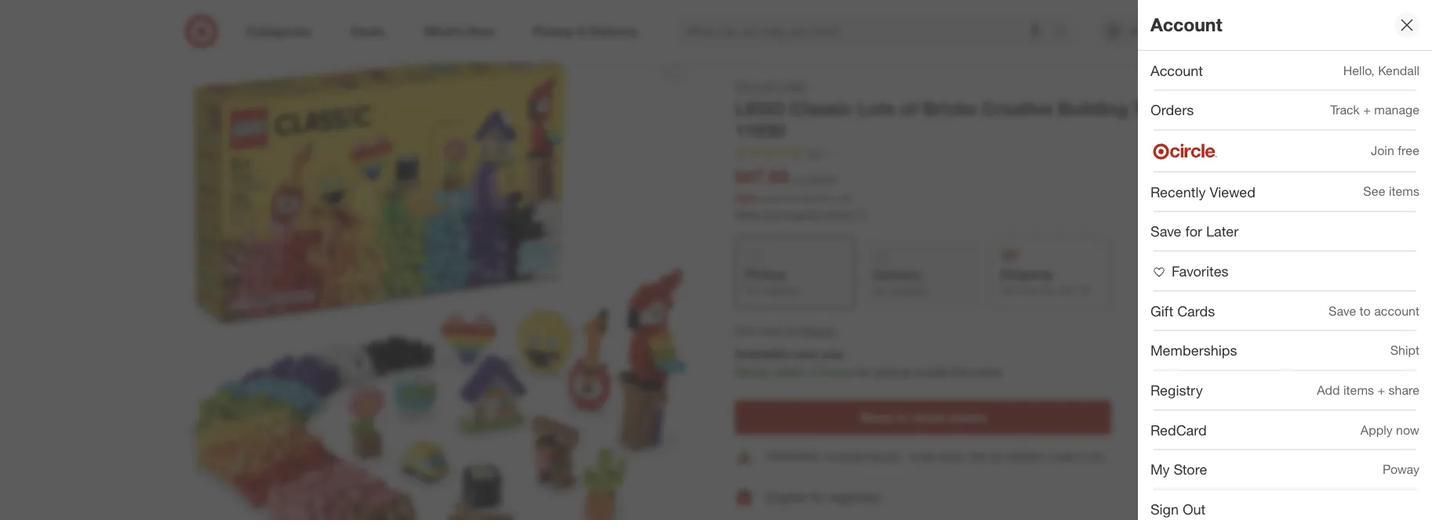 Task type: locate. For each thing, give the bounding box(es) containing it.
kendall for hi, kendall
[[1147, 24, 1183, 38]]

track
[[1331, 103, 1360, 118]]

0 horizontal spatial +
[[1364, 103, 1371, 118]]

1 horizontal spatial available
[[892, 286, 928, 298]]

recently
[[1151, 183, 1206, 200]]

yrs.
[[1089, 450, 1107, 464]]

0 vertical spatial kendall
[[1147, 24, 1183, 38]]

& left kits
[[441, 14, 448, 28]]

/ right blocks
[[366, 14, 370, 28]]

account up account hello, kendall element
[[1151, 14, 1223, 36]]

0 horizontal spatial kendall
[[1147, 24, 1183, 38]]

1 vertical spatial toys
[[1133, 97, 1172, 119]]

inside
[[916, 365, 949, 381]]

show in-stock stores button
[[735, 401, 1112, 435]]

creative
[[982, 97, 1053, 119]]

my
[[1151, 462, 1170, 479]]

+ left share
[[1378, 383, 1386, 398]]

free
[[1398, 143, 1420, 159]]

&
[[320, 14, 327, 28], [441, 14, 448, 28]]

toys right target on the left
[[220, 14, 242, 28]]

0 vertical spatial items
[[1389, 184, 1420, 199]]

at
[[786, 323, 797, 338]]

items right see
[[1389, 184, 1420, 199]]

3
[[1080, 450, 1086, 464]]

1 horizontal spatial save
[[1329, 304, 1357, 319]]

& left blocks
[[320, 14, 327, 28]]

1 vertical spatial +
[[1378, 383, 1386, 398]]

1 horizontal spatial +
[[1378, 383, 1386, 398]]

gift cards
[[1151, 303, 1216, 320]]

11030
[[735, 120, 785, 142]]

kendall inside "account" dialog
[[1379, 63, 1420, 78]]

-
[[902, 450, 907, 464]]

add items + share
[[1318, 383, 1420, 398]]

for right the eligible
[[810, 490, 825, 506]]

save for save to account
[[1329, 304, 1357, 319]]

later
[[1207, 223, 1239, 240]]

hi, kendall
[[1131, 24, 1183, 38]]

toys
[[220, 14, 242, 28], [1133, 97, 1172, 119]]

sun,
[[1039, 285, 1058, 297]]

viewed
[[1210, 183, 1256, 200]]

save
[[1151, 223, 1182, 240], [1329, 304, 1357, 319]]

the
[[953, 365, 971, 381]]

save down recently
[[1151, 223, 1182, 240]]

registry
[[1151, 382, 1203, 399]]

available down pickup
[[763, 285, 800, 297]]

toys left set
[[1133, 97, 1172, 119]]

save left to
[[1329, 304, 1357, 319]]

join free
[[1372, 143, 1420, 159]]

for right hours
[[857, 365, 872, 381]]

now
[[1397, 423, 1420, 438]]

memberships
[[1151, 343, 1238, 359]]

0 horizontal spatial /
[[213, 14, 217, 28]]

available inside "pickup not available"
[[763, 285, 800, 297]]

0 horizontal spatial save
[[1151, 223, 1182, 240]]

blocks
[[330, 14, 363, 28]]

eligible for registries
[[767, 490, 881, 506]]

25
[[809, 146, 821, 160]]

kendall right hi,
[[1147, 24, 1183, 38]]

sets
[[294, 14, 317, 28], [416, 14, 438, 28]]

2 horizontal spatial /
[[366, 14, 370, 28]]

1 horizontal spatial /
[[245, 14, 248, 28]]

0 horizontal spatial building
[[252, 14, 291, 28]]

2 sets from the left
[[416, 14, 438, 28]]

(
[[813, 193, 816, 204]]

/ right the toys link
[[245, 14, 248, 28]]

$47.99 reg $59.99 sale save $ 12.00 ( 20 % off )
[[735, 166, 852, 205]]

0 horizontal spatial items
[[1344, 383, 1375, 398]]

0 horizontal spatial &
[[320, 14, 327, 28]]

1 vertical spatial kendall
[[1379, 63, 1420, 78]]

1 horizontal spatial kendall
[[1379, 63, 1420, 78]]

pickup not available
[[745, 267, 800, 297]]

my store
[[1151, 462, 1208, 479]]

1 horizontal spatial sets
[[416, 14, 438, 28]]

gift
[[1151, 303, 1174, 320]]

pickup
[[745, 267, 786, 282]]

join
[[1372, 143, 1395, 159]]

hello, kendall
[[1344, 63, 1420, 78]]

kendall for hello, kendall
[[1379, 63, 1420, 78]]

kendall up manage
[[1379, 63, 1420, 78]]

kendall
[[1147, 24, 1183, 38], [1379, 63, 1420, 78]]

0 horizontal spatial available
[[763, 285, 800, 297]]

1 sets from the left
[[294, 14, 317, 28]]

for left later
[[1186, 223, 1203, 240]]

not down pickup
[[745, 285, 761, 297]]

get
[[1001, 285, 1016, 297]]

sold
[[759, 323, 783, 338]]

see
[[1364, 184, 1386, 199]]

account
[[1375, 304, 1420, 319]]

not down the 'delivery'
[[874, 286, 889, 298]]

favorites link
[[1139, 252, 1433, 291]]

1 vertical spatial items
[[1344, 383, 1375, 398]]

available
[[763, 285, 800, 297], [892, 286, 928, 298]]

not inside "pickup not available"
[[745, 285, 761, 297]]

lego up 11030
[[735, 97, 785, 119]]

target link
[[180, 14, 210, 28]]

items right add
[[1344, 383, 1375, 398]]

set
[[1177, 97, 1205, 119]]

poway right at
[[800, 323, 837, 338]]

account up orders
[[1151, 62, 1204, 79]]

12.00
[[787, 193, 811, 204]]

0 vertical spatial poway
[[800, 323, 837, 338]]

0 vertical spatial account
[[1151, 14, 1223, 36]]

building right blocks
[[373, 14, 413, 28]]

1 horizontal spatial &
[[441, 14, 448, 28]]

available for delivery
[[892, 286, 928, 298]]

favorites
[[1172, 263, 1229, 280]]

building inside shop all lego lego classic lots of bricks creative building toys set 11030
[[1058, 97, 1128, 119]]

20
[[816, 193, 827, 204]]

0 horizontal spatial poway
[[800, 323, 837, 338]]

available down the 'delivery'
[[892, 286, 928, 298]]

2 & from the left
[[441, 14, 448, 28]]

1 & from the left
[[320, 14, 327, 28]]

stock
[[913, 410, 946, 426]]

1 vertical spatial account
[[1151, 62, 1204, 79]]

2 horizontal spatial building
[[1058, 97, 1128, 119]]

1 horizontal spatial building
[[373, 14, 413, 28]]

0 vertical spatial toys
[[220, 14, 242, 28]]

sign
[[1151, 502, 1179, 519]]

0 horizontal spatial toys
[[220, 14, 242, 28]]

poway
[[800, 323, 837, 338], [1383, 463, 1420, 478]]

1 vertical spatial save
[[1329, 304, 1357, 319]]

+ right track
[[1364, 103, 1371, 118]]

1 horizontal spatial toys
[[1133, 97, 1172, 119]]

redcard
[[1151, 422, 1207, 439]]

$47.99
[[735, 166, 789, 188]]

account
[[1151, 14, 1223, 36], [1151, 62, 1204, 79]]

eligible
[[767, 490, 807, 506]]

1 horizontal spatial items
[[1389, 184, 1420, 199]]

for left children in the right bottom of the page
[[990, 450, 1003, 464]]

0 horizontal spatial sets
[[294, 14, 317, 28]]

share
[[1389, 383, 1420, 398]]

not
[[745, 285, 761, 297], [874, 286, 889, 298], [735, 323, 755, 338], [970, 450, 987, 464]]

1 horizontal spatial poway
[[1383, 463, 1420, 478]]

in-
[[897, 410, 913, 426]]

show
[[860, 410, 894, 426]]

available inside delivery not available
[[892, 286, 928, 298]]

manage
[[1375, 103, 1420, 118]]

save to account
[[1329, 304, 1420, 319]]

building right the creative
[[1058, 97, 1128, 119]]

sets left blocks
[[294, 14, 317, 28]]

not sold at poway
[[735, 323, 837, 338]]

0 vertical spatial save
[[1151, 223, 1182, 240]]

search button
[[1047, 14, 1085, 52]]

poway down 'now'
[[1383, 463, 1420, 478]]

see items
[[1364, 184, 1420, 199]]

building right the toys link
[[252, 14, 291, 28]]

0 vertical spatial lego
[[778, 79, 808, 93]]

/ left the toys link
[[213, 14, 217, 28]]

sign out link
[[1139, 491, 1433, 521]]

1 vertical spatial poway
[[1383, 463, 1420, 478]]

0 vertical spatial +
[[1364, 103, 1371, 118]]

lego right all
[[778, 79, 808, 93]]

save
[[761, 193, 780, 204]]

sets left kits
[[416, 14, 438, 28]]

1 / from the left
[[213, 14, 217, 28]]



Task type: describe. For each thing, give the bounding box(es) containing it.
shipping
[[1001, 267, 1053, 282]]

not right parts.
[[970, 450, 987, 464]]

parts.
[[938, 450, 967, 464]]

poway inside "account" dialog
[[1383, 463, 1420, 478]]

25 link
[[735, 146, 837, 164]]

classic
[[790, 97, 853, 119]]

registries
[[829, 490, 881, 506]]

toys link
[[220, 14, 242, 28]]

items for registry
[[1344, 383, 1375, 398]]

choking
[[824, 450, 863, 464]]

not left the sold
[[735, 323, 755, 338]]

sign out
[[1151, 502, 1206, 519]]

building for /
[[373, 14, 413, 28]]

available for pickup
[[763, 285, 800, 297]]

all
[[764, 79, 775, 93]]

3 / from the left
[[366, 14, 370, 28]]

account dialog
[[1139, 0, 1433, 521]]

pickup
[[875, 365, 913, 381]]

What can we help you find? suggestions appear below search field
[[676, 14, 1058, 49]]

warning:
[[767, 450, 821, 464]]

recently viewed
[[1151, 183, 1256, 200]]

lots
[[858, 97, 896, 119]]

warning: choking hazard - small parts. not for children under 3 yrs.
[[767, 450, 1107, 464]]

join free link
[[1139, 131, 1433, 172]]

stores
[[949, 410, 987, 426]]

add
[[1318, 383, 1341, 398]]

purchased
[[767, 208, 819, 222]]

$
[[783, 193, 787, 204]]

near
[[792, 347, 819, 363]]

hours
[[821, 365, 853, 381]]

delivery not available
[[874, 268, 928, 298]]

building for lego
[[1058, 97, 1128, 119]]

account hello, kendall element
[[1151, 62, 1204, 79]]

not inside delivery not available
[[874, 286, 889, 298]]

off
[[838, 193, 849, 204]]

under
[[1049, 450, 1077, 464]]

1 account from the top
[[1151, 14, 1223, 36]]

delivery
[[874, 268, 922, 283]]

2 account from the top
[[1151, 62, 1204, 79]]

search
[[1047, 25, 1085, 40]]

target
[[180, 14, 210, 28]]

for inside "available near you ready within 2 hours for pickup inside the store"
[[857, 365, 872, 381]]

by
[[1026, 285, 1036, 297]]

save for save for later
[[1151, 223, 1182, 240]]

bricks
[[923, 97, 977, 119]]

save for later link
[[1139, 212, 1433, 251]]

1 vertical spatial lego
[[735, 97, 785, 119]]

shipt
[[1391, 343, 1420, 359]]

store
[[1174, 462, 1208, 479]]

lego classic lots of bricks creative building toys set 11030, 1 of 8 image
[[180, 45, 698, 521]]

show in-stock stores
[[860, 410, 987, 426]]

items for recently viewed
[[1389, 184, 1420, 199]]

building sets & kits link
[[373, 14, 470, 28]]

hazard
[[866, 450, 899, 464]]

cards
[[1178, 303, 1216, 320]]

track + manage
[[1331, 103, 1420, 118]]

sale
[[735, 191, 758, 205]]

2 / from the left
[[245, 14, 248, 28]]

shipping get it by sun, nov 19
[[1001, 267, 1090, 297]]

small
[[910, 450, 935, 464]]

building sets & blocks link
[[252, 14, 363, 28]]

you
[[823, 347, 844, 363]]

when
[[735, 208, 764, 222]]

shop all lego lego classic lots of bricks creative building toys set 11030
[[735, 79, 1205, 142]]

orders
[[1151, 102, 1194, 119]]

apply now
[[1361, 423, 1420, 438]]

hi,
[[1131, 24, 1144, 38]]

out
[[1183, 502, 1206, 519]]

)
[[849, 193, 852, 204]]

2
[[811, 365, 818, 381]]

toys inside shop all lego lego classic lots of bricks creative building toys set 11030
[[1133, 97, 1172, 119]]

19
[[1080, 285, 1090, 297]]

when purchased online
[[735, 208, 851, 222]]

ready
[[735, 365, 771, 381]]

nov
[[1060, 285, 1077, 297]]

apply
[[1361, 423, 1393, 438]]

view favorites element
[[1151, 263, 1229, 280]]

save for later
[[1151, 223, 1239, 240]]

poway button
[[800, 322, 837, 340]]

hello,
[[1344, 63, 1375, 78]]

within
[[774, 365, 807, 381]]

shop
[[735, 79, 761, 93]]

$59.99
[[808, 174, 836, 186]]

children
[[1006, 450, 1046, 464]]

reg
[[792, 174, 806, 186]]

for inside save for later link
[[1186, 223, 1203, 240]]

of
[[901, 97, 918, 119]]



Task type: vqa. For each thing, say whether or not it's contained in the screenshot.
children
yes



